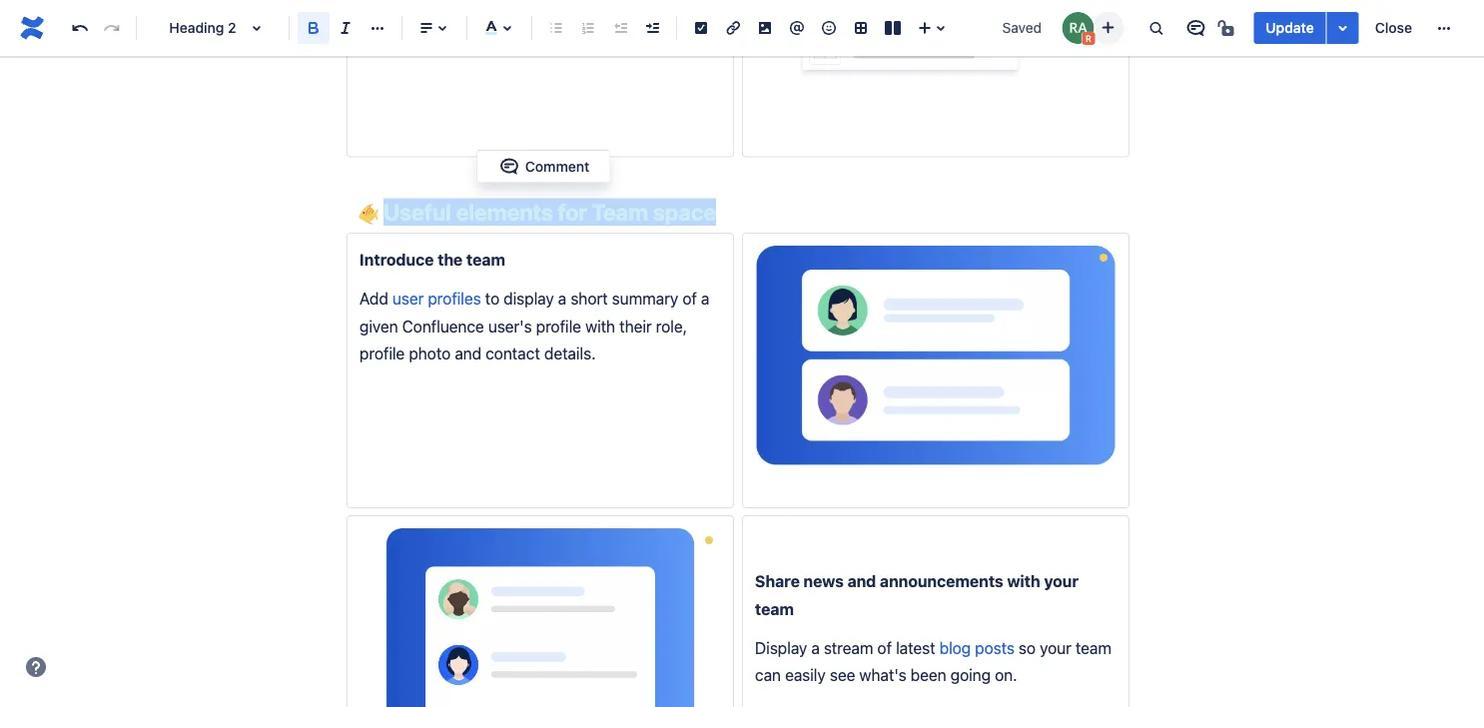 Task type: describe. For each thing, give the bounding box(es) containing it.
to display a short summary of a given confluence user's profile with their role, profile photo and contact details.
[[360, 289, 714, 363]]

add image, video, or file image
[[753, 16, 777, 40]]

on.
[[995, 666, 1018, 685]]

team inside 'share news and announcements with your team'
[[755, 599, 794, 618]]

easily
[[785, 666, 826, 685]]

saved
[[1003, 19, 1042, 36]]

indent tab image
[[641, 16, 665, 40]]

useful
[[384, 198, 451, 225]]

and inside 'share news and announcements with your team'
[[848, 572, 877, 591]]

posts
[[976, 639, 1015, 658]]

more image
[[1433, 16, 1457, 40]]

to
[[485, 289, 500, 308]]

0 horizontal spatial a
[[558, 289, 567, 308]]

useful elements for team space
[[384, 198, 717, 225]]

comment image
[[498, 154, 522, 178]]

with inside 'share news and announcements with your team'
[[1008, 572, 1041, 591]]

profiles
[[428, 289, 481, 308]]

display
[[755, 639, 808, 658]]

comment icon image
[[1184, 16, 1208, 40]]

numbered list ⌘⇧7 image
[[577, 16, 601, 40]]

layouts image
[[881, 16, 905, 40]]

team for so your team can easily see what's been going on.
[[1076, 639, 1112, 658]]

team for introduce the team
[[467, 250, 506, 269]]

invite to edit image
[[1097, 15, 1120, 39]]

bullet list ⌘⇧8 image
[[545, 16, 569, 40]]

confluence image
[[16, 12, 48, 44]]

and inside to display a short summary of a given confluence user's profile with their role, profile photo and contact details.
[[455, 344, 482, 363]]

adjust update settings image
[[1332, 16, 1356, 40]]

link image
[[721, 16, 745, 40]]

heading 2 button
[[145, 6, 281, 50]]

update button
[[1254, 12, 1327, 44]]

going
[[951, 666, 991, 685]]

with inside to display a short summary of a given confluence user's profile with their role, profile photo and contact details.
[[586, 317, 616, 336]]

introduce
[[360, 250, 434, 269]]

space
[[653, 198, 717, 225]]

confluence
[[402, 317, 484, 336]]

team
[[592, 198, 649, 225]]

blog posts link
[[940, 639, 1015, 658]]

short
[[571, 289, 608, 308]]

your inside so your team can easily see what's been going on.
[[1040, 639, 1072, 658]]

mention image
[[785, 16, 809, 40]]

summary
[[612, 289, 679, 308]]

comment button
[[486, 154, 602, 178]]

so
[[1019, 639, 1036, 658]]

role,
[[656, 317, 687, 336]]

more formatting image
[[366, 16, 390, 40]]

outdent ⇧tab image
[[609, 16, 633, 40]]

display a stream of latest blog posts
[[755, 639, 1015, 658]]

2 horizontal spatial a
[[812, 639, 820, 658]]

add
[[360, 289, 389, 308]]

0 horizontal spatial profile
[[360, 344, 405, 363]]



Task type: vqa. For each thing, say whether or not it's contained in the screenshot.
introduce
yes



Task type: locate. For each thing, give the bounding box(es) containing it.
see
[[830, 666, 856, 685]]

1 vertical spatial with
[[1008, 572, 1041, 591]]

stream
[[824, 639, 874, 658]]

1 vertical spatial profile
[[360, 344, 405, 363]]

given
[[360, 317, 398, 336]]

no restrictions image
[[1216, 16, 1240, 40]]

announcements
[[880, 572, 1004, 591]]

1 vertical spatial of
[[878, 639, 892, 658]]

2
[[228, 19, 236, 36]]

update
[[1266, 19, 1315, 36]]

user's
[[488, 317, 532, 336]]

share
[[755, 572, 800, 591]]

redo ⌘⇧z image
[[100, 16, 124, 40]]

and
[[455, 344, 482, 363], [848, 572, 877, 591]]

profile down given at the top left of the page
[[360, 344, 405, 363]]

your
[[1045, 572, 1079, 591], [1040, 639, 1072, 658]]

1 vertical spatial team
[[755, 599, 794, 618]]

photo
[[409, 344, 451, 363]]

and right news
[[848, 572, 877, 591]]

of up role,
[[683, 289, 697, 308]]

a right the summary
[[701, 289, 710, 308]]

news
[[804, 572, 844, 591]]

with
[[586, 317, 616, 336], [1008, 572, 1041, 591]]

0 vertical spatial team
[[467, 250, 506, 269]]

table image
[[849, 16, 873, 40]]

ruby anderson image
[[1063, 12, 1095, 44]]

0 horizontal spatial team
[[467, 250, 506, 269]]

and down confluence
[[455, 344, 482, 363]]

1 horizontal spatial team
[[755, 599, 794, 618]]

0 horizontal spatial with
[[586, 317, 616, 336]]

team inside so your team can easily see what's been going on.
[[1076, 639, 1112, 658]]

2 vertical spatial team
[[1076, 639, 1112, 658]]

emoji image
[[817, 16, 841, 40]]

the
[[438, 250, 463, 269]]

of
[[683, 289, 697, 308], [878, 639, 892, 658]]

share news and announcements with your team
[[755, 572, 1083, 618]]

details.
[[544, 344, 596, 363]]

contact
[[486, 344, 540, 363]]

align left image
[[415, 16, 439, 40]]

a
[[558, 289, 567, 308], [701, 289, 710, 308], [812, 639, 820, 658]]

0 horizontal spatial and
[[455, 344, 482, 363]]

team right so
[[1076, 639, 1112, 658]]

what's
[[860, 666, 907, 685]]

1 vertical spatial your
[[1040, 639, 1072, 658]]

profile up details.
[[536, 317, 582, 336]]

1 horizontal spatial with
[[1008, 572, 1041, 591]]

bold ⌘b image
[[302, 16, 326, 40]]

0 vertical spatial of
[[683, 289, 697, 308]]

user profiles link
[[393, 289, 481, 308]]

add user profiles
[[360, 289, 481, 308]]

team down share
[[755, 599, 794, 618]]

a up easily
[[812, 639, 820, 658]]

find and replace image
[[1144, 16, 1168, 40]]

1 horizontal spatial of
[[878, 639, 892, 658]]

0 vertical spatial and
[[455, 344, 482, 363]]

profile
[[536, 317, 582, 336], [360, 344, 405, 363]]

close
[[1376, 19, 1413, 36]]

of up what's
[[878, 639, 892, 658]]

latest
[[896, 639, 936, 658]]

2 horizontal spatial team
[[1076, 639, 1112, 658]]

for
[[558, 198, 587, 225]]

of inside to display a short summary of a given confluence user's profile with their role, profile photo and contact details.
[[683, 289, 697, 308]]

a left short
[[558, 289, 567, 308]]

italic ⌘i image
[[334, 16, 358, 40]]

blog
[[940, 639, 971, 658]]

comment
[[526, 158, 590, 174]]

close button
[[1364, 12, 1425, 44]]

0 vertical spatial profile
[[536, 317, 582, 336]]

:tropical_fish: image
[[359, 204, 379, 224]]

0 vertical spatial with
[[586, 317, 616, 336]]

your inside 'share news and announcements with your team'
[[1045, 572, 1079, 591]]

1 horizontal spatial and
[[848, 572, 877, 591]]

heading
[[169, 19, 224, 36]]

action item image
[[689, 16, 713, 40]]

undo ⌘z image
[[68, 16, 92, 40]]

1 horizontal spatial profile
[[536, 317, 582, 336]]

1 vertical spatial and
[[848, 572, 877, 591]]

their
[[620, 317, 652, 336]]

can
[[755, 666, 781, 685]]

:tropical_fish: image
[[359, 204, 379, 224]]

so your team can easily see what's been going on.
[[755, 639, 1116, 685]]

with up so
[[1008, 572, 1041, 591]]

team
[[467, 250, 506, 269], [755, 599, 794, 618], [1076, 639, 1112, 658]]

1 horizontal spatial a
[[701, 289, 710, 308]]

display
[[504, 289, 554, 308]]

with down short
[[586, 317, 616, 336]]

help image
[[24, 656, 48, 679]]

0 vertical spatial your
[[1045, 572, 1079, 591]]

user
[[393, 289, 424, 308]]

introduce the team
[[360, 250, 506, 269]]

0 horizontal spatial of
[[683, 289, 697, 308]]

been
[[911, 666, 947, 685]]

confluence image
[[16, 12, 48, 44]]

team right the
[[467, 250, 506, 269]]

elements
[[456, 198, 553, 225]]

heading 2
[[169, 19, 236, 36]]



